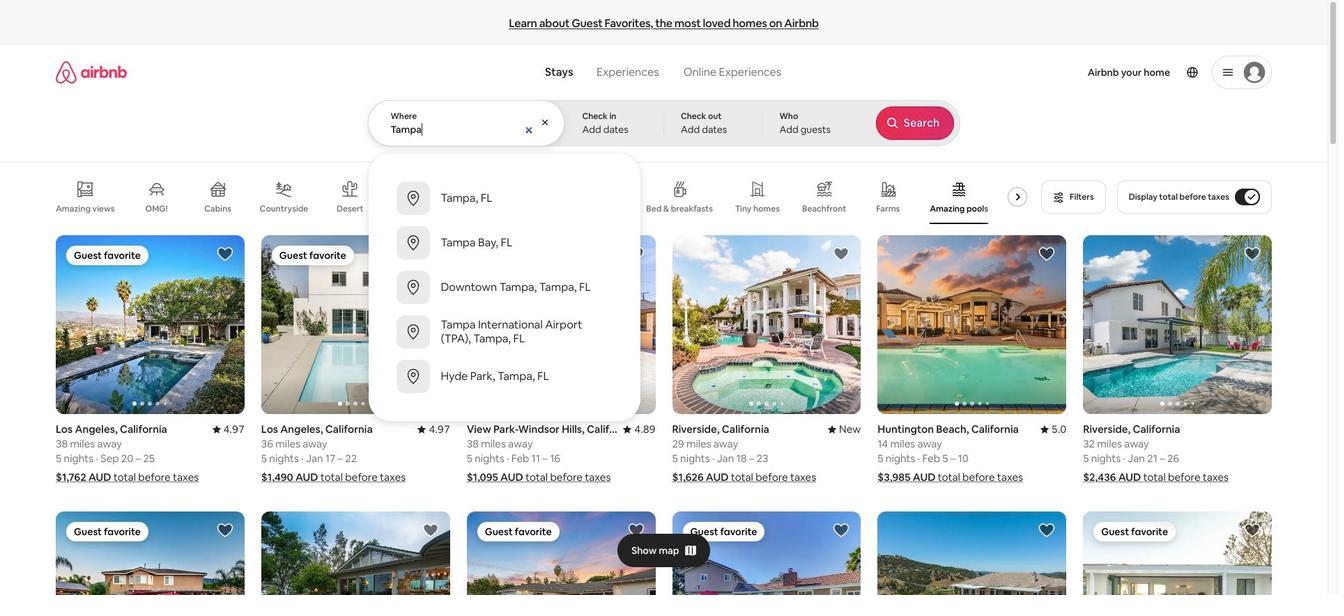 Task type: describe. For each thing, give the bounding box(es) containing it.
4.89 out of 5 average rating image
[[623, 423, 656, 437]]

profile element
[[803, 45, 1272, 100]]

add to wishlist: view park-windsor hills, california image
[[628, 246, 644, 263]]

Search destinations search field
[[391, 123, 543, 136]]

1 4.97 out of 5 average rating image from the left
[[212, 423, 245, 437]]

add to wishlist: los angeles, california image
[[1244, 523, 1261, 540]]

add to wishlist: santa ana, california image
[[628, 523, 644, 540]]

search suggestions list box
[[368, 165, 640, 411]]

5 option from the top
[[368, 355, 640, 399]]

add to wishlist: corona, california image
[[217, 523, 233, 540]]

2 option from the top
[[368, 221, 640, 266]]

5.0 out of 5 average rating image
[[1040, 423, 1067, 437]]

add to wishlist: huntington beach, california image
[[1039, 246, 1055, 263]]



Task type: vqa. For each thing, say whether or not it's contained in the screenshot.
Add to wishlist: Los Angeles, California image associated with 1st "4.97 out of 5 average rating" image from right
yes



Task type: locate. For each thing, give the bounding box(es) containing it.
None search field
[[368, 45, 960, 422]]

new place to stay image
[[828, 423, 861, 437]]

add to wishlist: los angeles, california image
[[217, 246, 233, 263], [422, 246, 439, 263], [422, 523, 439, 540]]

1 horizontal spatial 4.97 out of 5 average rating image
[[418, 423, 450, 437]]

4 option from the top
[[368, 310, 640, 355]]

add to wishlist: murrieta, california image
[[1039, 523, 1055, 540]]

group
[[56, 170, 1050, 224], [56, 236, 245, 415], [261, 236, 450, 415], [467, 236, 656, 415], [672, 236, 861, 415], [878, 236, 1255, 415], [1083, 236, 1338, 415], [56, 512, 245, 596], [261, 512, 450, 596], [467, 512, 656, 596], [672, 512, 861, 596], [878, 512, 1067, 596], [1083, 512, 1272, 596]]

tab panel
[[368, 100, 960, 422]]

1 horizontal spatial add to wishlist: riverside, california image
[[1244, 246, 1261, 263]]

option
[[368, 176, 640, 221], [368, 221, 640, 266], [368, 266, 640, 310], [368, 310, 640, 355], [368, 355, 640, 399]]

1 add to wishlist: riverside, california image from the left
[[833, 246, 850, 263]]

what can we help you find? tab list
[[534, 57, 671, 88]]

0 horizontal spatial 4.97 out of 5 average rating image
[[212, 423, 245, 437]]

0 horizontal spatial add to wishlist: riverside, california image
[[833, 246, 850, 263]]

2 4.97 out of 5 average rating image from the left
[[418, 423, 450, 437]]

add to wishlist: riverside, california image
[[833, 246, 850, 263], [1244, 246, 1261, 263]]

4.97 out of 5 average rating image
[[212, 423, 245, 437], [418, 423, 450, 437]]

2 add to wishlist: riverside, california image from the left
[[1244, 246, 1261, 263]]

add to wishlist: fullerton, california image
[[833, 523, 850, 540]]

3 option from the top
[[368, 266, 640, 310]]

1 option from the top
[[368, 176, 640, 221]]



